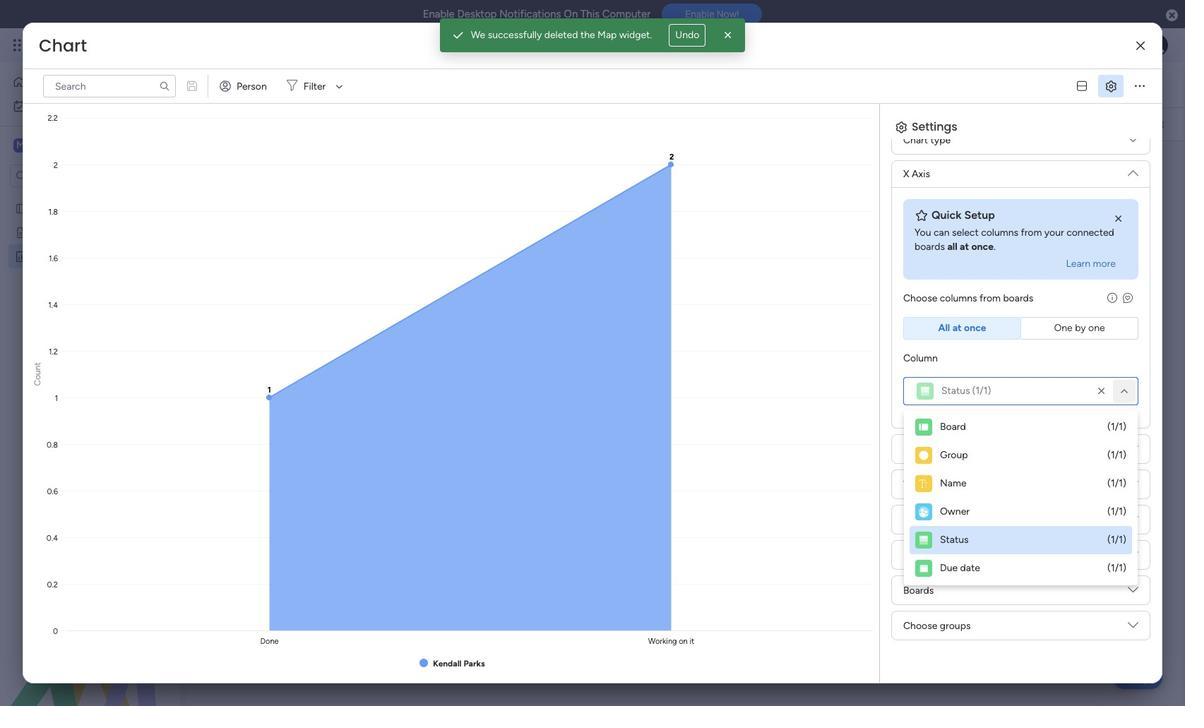 Task type: vqa. For each thing, say whether or not it's contained in the screenshot.
We successfully deleted the Map widget.
yes



Task type: locate. For each thing, give the bounding box(es) containing it.
.
[[994, 241, 996, 253]]

person button
[[214, 75, 275, 97], [592, 113, 654, 136]]

0 horizontal spatial person button
[[214, 75, 275, 97]]

0 vertical spatial chart
[[39, 34, 87, 57]]

board inside popup button
[[375, 118, 401, 130]]

1 horizontal spatial board
[[375, 118, 401, 130]]

0 horizontal spatial from
[[980, 292, 1001, 305]]

status up board
[[942, 385, 970, 397]]

dashboard up 1 connected board popup button
[[266, 69, 390, 100]]

( 1 / 1 ) for group
[[1108, 449, 1127, 461]]

dapulse close image
[[1166, 8, 1178, 23]]

filter button for filter dashboard by text search field
[[281, 75, 348, 97]]

) for group
[[1123, 449, 1127, 461]]

new
[[213, 69, 260, 100], [33, 250, 54, 262]]

boards down the you
[[915, 241, 945, 253]]

0 horizontal spatial chart field
[[35, 34, 90, 57]]

chart left type at the top right of page
[[904, 134, 928, 146]]

dapulse dropdown down arrow image for chart type
[[1128, 134, 1139, 150]]

person inside new dashboard banner
[[615, 118, 645, 130]]

( for board
[[1108, 421, 1111, 433]]

enable left 'desktop'
[[423, 8, 455, 20]]

arrow down image
[[331, 78, 348, 95]]

from left the your
[[1021, 227, 1042, 239]]

0 horizontal spatial board
[[69, 202, 95, 214]]

1 choose from the top
[[904, 292, 938, 305]]

2 ( 1 / 1 ) from the top
[[1108, 449, 1127, 461]]

chart
[[39, 34, 87, 57], [904, 134, 928, 146], [220, 158, 257, 176]]

enable up 'undo'
[[685, 9, 715, 20]]

2 dapulse dropdown down arrow image from the top
[[1128, 514, 1139, 530]]

connected up learn more
[[1067, 227, 1115, 239]]

dapulse dropdown down arrow image
[[1128, 134, 1139, 150], [1128, 514, 1139, 530], [1128, 550, 1139, 566]]

0 vertical spatial once
[[972, 241, 994, 253]]

all at once .
[[948, 241, 996, 253]]

Search in workspace field
[[30, 168, 118, 184]]

1 horizontal spatial from
[[1021, 227, 1042, 239]]

stack by
[[904, 443, 942, 455]]

lottie animation image
[[0, 564, 180, 707]]

chart field down add
[[217, 158, 261, 177]]

new right public dashboard icon
[[33, 250, 54, 262]]

at right all at top
[[960, 241, 969, 253]]

connected down arrow down icon
[[325, 118, 373, 130]]

2 vertical spatial chart
[[220, 158, 257, 176]]

workspace selection element
[[13, 137, 118, 155]]

option
[[0, 195, 180, 198]]

None search field
[[43, 75, 176, 97]]

connected inside you can select columns from your connected boards
[[1067, 227, 1115, 239]]

1 vertical spatial dapulse dropdown down arrow image
[[1128, 514, 1139, 530]]

boards
[[915, 241, 945, 253], [1004, 292, 1034, 305]]

view button
[[627, 73, 662, 96]]

0 vertical spatial board
[[375, 118, 401, 130]]

date
[[961, 562, 980, 574]]

0 horizontal spatial dashboard
[[56, 250, 104, 262]]

enable now! button
[[662, 4, 763, 25]]

3 dapulse dropdown down arrow image from the top
[[1128, 479, 1139, 495]]

board inside list box
[[69, 202, 95, 214]]

learn
[[1066, 258, 1091, 270]]

1 vertical spatial at
[[953, 322, 962, 334]]

once inside quick setup alert
[[972, 241, 994, 253]]

0 vertical spatial dashboard
[[266, 69, 390, 100]]

on
[[564, 8, 578, 20]]

help button
[[1114, 666, 1163, 690]]

my left first
[[33, 202, 47, 214]]

2 dapulse dropdown down arrow image from the top
[[1128, 444, 1139, 460]]

filter button down "view" button
[[659, 113, 726, 136]]

3 dapulse dropdown down arrow image from the top
[[1128, 550, 1139, 566]]

/ for group
[[1115, 449, 1119, 461]]

1 horizontal spatial connected
[[1067, 227, 1115, 239]]

6 ( 1 / 1 ) from the top
[[1108, 562, 1127, 574]]

chart field up the home
[[35, 34, 90, 57]]

(
[[973, 385, 976, 397], [1108, 421, 1111, 433], [1108, 449, 1111, 461], [1108, 478, 1111, 490], [1108, 506, 1111, 518], [1108, 534, 1111, 546], [1108, 562, 1111, 574]]

home link
[[8, 71, 172, 93]]

0 horizontal spatial more dots image
[[655, 162, 665, 173]]

Filter dashboard by text search field
[[43, 75, 176, 97]]

filter button for filter dashboard by text search box
[[659, 113, 726, 136]]

) for name
[[1123, 478, 1127, 490]]

choose up all at once button
[[904, 292, 938, 305]]

my
[[32, 100, 46, 112], [33, 202, 47, 214]]

enable now!
[[685, 9, 739, 20]]

chart up the home
[[39, 34, 87, 57]]

0 horizontal spatial filter
[[304, 80, 326, 92]]

main workspace
[[32, 138, 116, 152]]

0 vertical spatial new
[[213, 69, 260, 100]]

1 inside popup button
[[318, 118, 323, 130]]

1 connected board button
[[292, 113, 407, 136]]

status for status
[[940, 534, 969, 546]]

status
[[942, 385, 970, 397], [940, 534, 969, 546]]

at inside quick setup alert
[[960, 241, 969, 253]]

) for due date
[[1123, 562, 1127, 574]]

m
[[16, 139, 25, 151]]

v2 user feedback image
[[1123, 291, 1133, 306]]

board for my first board
[[69, 202, 95, 214]]

name
[[940, 478, 967, 490]]

from up 'all at once'
[[980, 292, 1001, 305]]

dapulse dropdown down arrow image
[[1128, 162, 1139, 178], [1128, 444, 1139, 460], [1128, 479, 1139, 495], [1128, 585, 1139, 601], [1128, 620, 1139, 636]]

more settings
[[904, 549, 965, 561]]

1 vertical spatial connected
[[1067, 227, 1115, 239]]

boards inside you can select columns from your connected boards
[[915, 241, 945, 253]]

0 vertical spatial boards
[[915, 241, 945, 253]]

1 vertical spatial columns
[[940, 292, 978, 305]]

1 vertical spatial chart field
[[217, 158, 261, 177]]

notifications
[[500, 8, 561, 20]]

0 vertical spatial more dots image
[[1135, 81, 1145, 91]]

undo
[[676, 29, 700, 41]]

4 ( 1 / 1 ) from the top
[[1108, 506, 1127, 518]]

columns
[[981, 227, 1019, 239], [940, 292, 978, 305]]

1 vertical spatial person
[[615, 118, 645, 130]]

choose columns from boards
[[904, 292, 1034, 305]]

1 horizontal spatial columns
[[981, 227, 1019, 239]]

0 vertical spatial dapulse dropdown down arrow image
[[1128, 134, 1139, 150]]

1 vertical spatial new dashboard
[[33, 250, 104, 262]]

widget
[[250, 118, 281, 130]]

monday button
[[37, 27, 225, 64]]

0 vertical spatial columns
[[981, 227, 1019, 239]]

new dashboard up widget
[[213, 69, 390, 100]]

0 vertical spatial status
[[942, 385, 970, 397]]

3 ( 1 / 1 ) from the top
[[1108, 478, 1127, 490]]

2 choose from the top
[[904, 620, 938, 632]]

0 vertical spatial my
[[32, 100, 46, 112]]

filter inside new dashboard banner
[[682, 118, 704, 130]]

once down select
[[972, 241, 994, 253]]

5 ( 1 / 1 ) from the top
[[1108, 534, 1127, 546]]

Filter dashboard by text search field
[[421, 113, 554, 136]]

connected
[[325, 118, 373, 130], [1067, 227, 1115, 239]]

1 vertical spatial from
[[980, 292, 1001, 305]]

1 horizontal spatial enable
[[685, 9, 715, 20]]

1 vertical spatial person button
[[592, 113, 654, 136]]

my for my work
[[32, 100, 46, 112]]

1
[[318, 118, 323, 130], [976, 385, 980, 397], [984, 385, 988, 397], [1111, 421, 1115, 433], [1119, 421, 1123, 433], [1111, 449, 1115, 461], [1119, 449, 1123, 461], [1111, 478, 1115, 490], [1119, 478, 1123, 490], [1111, 506, 1115, 518], [1119, 506, 1123, 518], [1111, 534, 1115, 546], [1119, 534, 1123, 546], [1111, 562, 1115, 574], [1119, 562, 1123, 574]]

once for all at once
[[964, 322, 987, 334]]

v2 info image
[[1108, 292, 1118, 305]]

v2 split view image
[[1077, 81, 1087, 91]]

) for status
[[1123, 534, 1127, 546]]

/ for name
[[1115, 478, 1119, 490]]

close image
[[722, 28, 736, 42]]

1 horizontal spatial filter
[[682, 118, 704, 130]]

0 horizontal spatial filter button
[[281, 75, 348, 97]]

1 vertical spatial filter
[[682, 118, 704, 130]]

1 ( 1 / 1 ) from the top
[[1108, 421, 1127, 433]]

0 vertical spatial person
[[237, 80, 267, 92]]

once
[[972, 241, 994, 253], [964, 322, 987, 334]]

chart down add
[[220, 158, 257, 176]]

search image
[[159, 81, 170, 92]]

1 horizontal spatial chart field
[[217, 158, 261, 177]]

my work option
[[8, 95, 172, 117]]

filter left arrow down image
[[682, 118, 704, 130]]

owner
[[940, 506, 970, 518]]

my left work
[[32, 100, 46, 112]]

new dashboard down meeting notes
[[33, 250, 104, 262]]

( for name
[[1108, 478, 1111, 490]]

/
[[980, 385, 984, 397], [1115, 421, 1119, 433], [1115, 449, 1119, 461], [1115, 478, 1119, 490], [1115, 506, 1119, 518], [1115, 534, 1119, 546], [1115, 562, 1119, 574]]

enable for enable desktop notifications on this computer
[[423, 8, 455, 20]]

4 dapulse dropdown down arrow image from the top
[[1128, 585, 1139, 601]]

from
[[1021, 227, 1042, 239], [980, 292, 1001, 305]]

person button down "view" button
[[592, 113, 654, 136]]

enable
[[423, 8, 455, 20], [685, 9, 715, 20]]

1 horizontal spatial dashboard
[[266, 69, 390, 100]]

filter left arrow down icon
[[304, 80, 326, 92]]

1 vertical spatial chart
[[904, 134, 928, 146]]

2 vertical spatial dapulse dropdown down arrow image
[[1128, 550, 1139, 566]]

1 horizontal spatial more dots image
[[1135, 81, 1145, 91]]

home option
[[8, 71, 172, 93]]

None search field
[[421, 113, 554, 136]]

person up add widget
[[237, 80, 267, 92]]

once down 'choose columns from boards'
[[964, 322, 987, 334]]

1 vertical spatial boards
[[1004, 292, 1034, 305]]

axis right x
[[912, 168, 930, 180]]

one
[[1054, 322, 1073, 334]]

1 vertical spatial status
[[940, 534, 969, 546]]

notes
[[72, 226, 99, 238]]

filter button
[[281, 75, 348, 97], [659, 113, 726, 136]]

list box
[[0, 193, 180, 459]]

1 vertical spatial my
[[33, 202, 47, 214]]

lottie animation element
[[0, 564, 180, 707]]

5 dapulse dropdown down arrow image from the top
[[1128, 620, 1139, 636]]

dashboard down notes
[[56, 250, 104, 262]]

settings image
[[1152, 117, 1166, 131]]

person down "view" button
[[615, 118, 645, 130]]

we successfully deleted the map widget.
[[471, 29, 652, 41]]

1 dapulse dropdown down arrow image from the top
[[1128, 162, 1139, 178]]

boards down you can select columns from your connected boards
[[1004, 292, 1034, 305]]

at inside button
[[953, 322, 962, 334]]

1 horizontal spatial new
[[213, 69, 260, 100]]

filter button inside new dashboard banner
[[659, 113, 726, 136]]

columns up the .
[[981, 227, 1019, 239]]

0 vertical spatial connected
[[325, 118, 373, 130]]

dashboard
[[266, 69, 390, 100], [56, 250, 104, 262]]

computer
[[603, 8, 651, 20]]

) for board
[[1123, 421, 1127, 433]]

1 dapulse dropdown down arrow image from the top
[[1128, 134, 1139, 150]]

add
[[230, 118, 248, 130]]

1 vertical spatial new
[[33, 250, 54, 262]]

status up settings
[[940, 534, 969, 546]]

x axis
[[904, 168, 930, 180]]

0 vertical spatial from
[[1021, 227, 1042, 239]]

0 vertical spatial person button
[[214, 75, 275, 97]]

alert
[[440, 18, 746, 52]]

y axis
[[904, 479, 930, 491]]

more dots image
[[1135, 81, 1145, 91], [655, 162, 665, 173]]

columns up 'all at once'
[[940, 292, 978, 305]]

1 vertical spatial more dots image
[[655, 162, 665, 173]]

at right 'all'
[[953, 322, 962, 334]]

0 vertical spatial axis
[[912, 168, 930, 180]]

my for my first board
[[33, 202, 47, 214]]

( 1 / 1 )
[[1108, 421, 1127, 433], [1108, 449, 1127, 461], [1108, 478, 1127, 490], [1108, 506, 1127, 518], [1108, 534, 1127, 546], [1108, 562, 1127, 574]]

1 horizontal spatial person
[[615, 118, 645, 130]]

all
[[948, 241, 958, 253]]

person button up add widget popup button on the left top
[[214, 75, 275, 97]]

new dashboard inside new dashboard banner
[[213, 69, 390, 100]]

dapulse dropdown down arrow image for stack
[[1128, 444, 1139, 460]]

0 horizontal spatial connected
[[325, 118, 373, 130]]

benchmark
[[904, 514, 953, 526]]

choose left "groups"
[[904, 620, 938, 632]]

this
[[581, 8, 600, 20]]

settings
[[912, 119, 958, 135]]

once inside button
[[964, 322, 987, 334]]

0 horizontal spatial enable
[[423, 8, 455, 20]]

dapulse dropdown down arrow image for more settings
[[1128, 550, 1139, 566]]

1 vertical spatial axis
[[912, 479, 930, 491]]

all at once button
[[904, 317, 1022, 340]]

groups
[[940, 620, 971, 632]]

can
[[934, 227, 950, 239]]

1 vertical spatial choose
[[904, 620, 938, 632]]

new up add
[[213, 69, 260, 100]]

new dashboard
[[213, 69, 390, 100], [33, 250, 104, 262]]

my work link
[[8, 95, 172, 117]]

0 horizontal spatial person
[[237, 80, 267, 92]]

1 horizontal spatial filter button
[[659, 113, 726, 136]]

at
[[960, 241, 969, 253], [953, 322, 962, 334]]

1 horizontal spatial person button
[[592, 113, 654, 136]]

1 vertical spatial once
[[964, 322, 987, 334]]

add to favorites image
[[401, 77, 415, 91]]

axis right y
[[912, 479, 930, 491]]

my inside option
[[32, 100, 46, 112]]

now!
[[717, 9, 739, 20]]

dapulse dropdown down arrow image for benchmark lines
[[1128, 514, 1139, 530]]

axis
[[912, 168, 930, 180], [912, 479, 930, 491]]

0 vertical spatial at
[[960, 241, 969, 253]]

alert containing we successfully deleted the map widget.
[[440, 18, 746, 52]]

person button for filter popup button related to filter dashboard by text search field
[[214, 75, 275, 97]]

1 vertical spatial filter button
[[659, 113, 726, 136]]

you
[[915, 227, 932, 239]]

meeting
[[33, 226, 70, 238]]

0 horizontal spatial boards
[[915, 241, 945, 253]]

Chart field
[[35, 34, 90, 57], [217, 158, 261, 177]]

filter button up 1 connected board popup button
[[281, 75, 348, 97]]

public board image
[[15, 201, 28, 215]]

choose for choose columns from boards
[[904, 292, 938, 305]]

enable inside button
[[685, 9, 715, 20]]

1 vertical spatial board
[[69, 202, 95, 214]]

0 vertical spatial choose
[[904, 292, 938, 305]]

0 vertical spatial filter button
[[281, 75, 348, 97]]

0 vertical spatial new dashboard
[[213, 69, 390, 100]]

1 horizontal spatial new dashboard
[[213, 69, 390, 100]]



Task type: describe. For each thing, give the bounding box(es) containing it.
person button for filter popup button within the new dashboard banner
[[592, 113, 654, 136]]

chart type
[[904, 134, 951, 146]]

desktop
[[457, 8, 497, 20]]

more
[[904, 549, 926, 561]]

/ for owner
[[1115, 506, 1119, 518]]

status ( 1 / 1 )
[[942, 385, 992, 397]]

quick setup
[[932, 208, 995, 222]]

( for status
[[1108, 534, 1111, 546]]

person for filter dashboard by text search field
[[237, 80, 267, 92]]

at for all
[[960, 241, 969, 253]]

dashboard inside banner
[[266, 69, 390, 100]]

x
[[904, 168, 910, 180]]

enable for enable now!
[[685, 9, 715, 20]]

0 vertical spatial filter
[[304, 80, 326, 92]]

view
[[633, 78, 656, 90]]

( for group
[[1108, 449, 1111, 461]]

home
[[31, 76, 58, 88]]

( 1 / 1 ) for due date
[[1108, 562, 1127, 574]]

dapulse dropdown down arrow image for y
[[1128, 479, 1139, 495]]

2 horizontal spatial chart
[[904, 134, 928, 146]]

dapulse dropdown down arrow image for x
[[1128, 162, 1139, 178]]

share
[[1097, 78, 1123, 90]]

choose for choose groups
[[904, 620, 938, 632]]

work
[[49, 100, 70, 112]]

boards
[[904, 585, 934, 597]]

0 vertical spatial chart field
[[35, 34, 90, 57]]

due date
[[940, 562, 980, 574]]

my work
[[32, 100, 70, 112]]

learn more link
[[1066, 257, 1116, 271]]

add widget
[[230, 118, 281, 130]]

/ for board
[[1115, 421, 1119, 433]]

select
[[952, 227, 979, 239]]

due
[[940, 562, 958, 574]]

successfully
[[488, 29, 542, 41]]

close image
[[1112, 212, 1126, 226]]

lines
[[955, 514, 978, 526]]

deleted
[[545, 29, 578, 41]]

meeting notes
[[33, 226, 99, 238]]

0 horizontal spatial chart
[[39, 34, 87, 57]]

at for all
[[953, 322, 962, 334]]

help
[[1126, 671, 1151, 685]]

/ for status
[[1115, 534, 1119, 546]]

workspace
[[60, 138, 116, 152]]

1 horizontal spatial boards
[[1004, 292, 1034, 305]]

all
[[939, 322, 950, 334]]

by
[[931, 443, 942, 455]]

type
[[931, 134, 951, 146]]

dapulse dropdown down arrow image for choose
[[1128, 620, 1139, 636]]

once for all at once .
[[972, 241, 994, 253]]

list box containing my first board
[[0, 193, 180, 459]]

first
[[49, 202, 67, 214]]

settings
[[929, 549, 965, 561]]

axis for x axis
[[912, 168, 930, 180]]

one by one
[[1054, 322, 1105, 334]]

from inside you can select columns from your connected boards
[[1021, 227, 1042, 239]]

stack
[[904, 443, 929, 455]]

/ for due date
[[1115, 562, 1119, 574]]

0 horizontal spatial new dashboard
[[33, 250, 104, 262]]

map
[[598, 29, 617, 41]]

add widget button
[[204, 113, 287, 136]]

monday
[[63, 37, 111, 53]]

New Dashboard field
[[209, 69, 394, 100]]

new dashboard banner
[[187, 62, 1186, 141]]

1 vertical spatial dashboard
[[56, 250, 104, 262]]

public board image
[[15, 225, 28, 239]]

0 horizontal spatial columns
[[940, 292, 978, 305]]

setup
[[965, 208, 995, 222]]

) for owner
[[1123, 506, 1127, 518]]

quick
[[932, 208, 962, 222]]

person for filter dashboard by text search box
[[615, 118, 645, 130]]

select product image
[[13, 38, 27, 52]]

connected inside popup button
[[325, 118, 373, 130]]

board
[[940, 421, 966, 433]]

public dashboard image
[[15, 249, 28, 263]]

your
[[1045, 227, 1064, 239]]

1 connected board
[[318, 118, 401, 130]]

choose groups
[[904, 620, 971, 632]]

( for due date
[[1108, 562, 1111, 574]]

the
[[581, 29, 595, 41]]

one by one button
[[1022, 317, 1139, 340]]

workspace image
[[13, 138, 28, 153]]

quick setup alert
[[904, 199, 1139, 280]]

( 1 / 1 ) for status
[[1108, 534, 1127, 546]]

1 horizontal spatial chart
[[220, 158, 257, 176]]

learn more
[[1066, 258, 1116, 270]]

axis for y axis
[[912, 479, 930, 491]]

enable desktop notifications on this computer
[[423, 8, 651, 20]]

columns inside you can select columns from your connected boards
[[981, 227, 1019, 239]]

benchmark lines
[[904, 514, 978, 526]]

dapulse x slim image
[[1137, 41, 1145, 51]]

new inside banner
[[213, 69, 260, 100]]

all at once
[[939, 322, 987, 334]]

you can select columns from your connected boards
[[915, 227, 1115, 253]]

( 1 / 1 ) for owner
[[1108, 506, 1127, 518]]

board for 1 connected board
[[375, 118, 401, 130]]

widget.
[[619, 29, 652, 41]]

one
[[1089, 322, 1105, 334]]

more
[[1093, 258, 1116, 270]]

share button
[[1071, 73, 1129, 95]]

( for owner
[[1108, 506, 1111, 518]]

undo button
[[669, 24, 706, 47]]

( 1 / 1 ) for board
[[1108, 421, 1127, 433]]

my first board
[[33, 202, 95, 214]]

0 horizontal spatial new
[[33, 250, 54, 262]]

column
[[904, 353, 938, 365]]

group
[[940, 449, 968, 461]]

we
[[471, 29, 485, 41]]

status for status ( 1 / 1 )
[[942, 385, 970, 397]]

main
[[32, 138, 57, 152]]

kendall parks image
[[1146, 34, 1169, 57]]

by
[[1075, 322, 1086, 334]]

y
[[904, 479, 910, 491]]

( 1 / 1 ) for name
[[1108, 478, 1127, 490]]

arrow down image
[[709, 116, 726, 133]]



